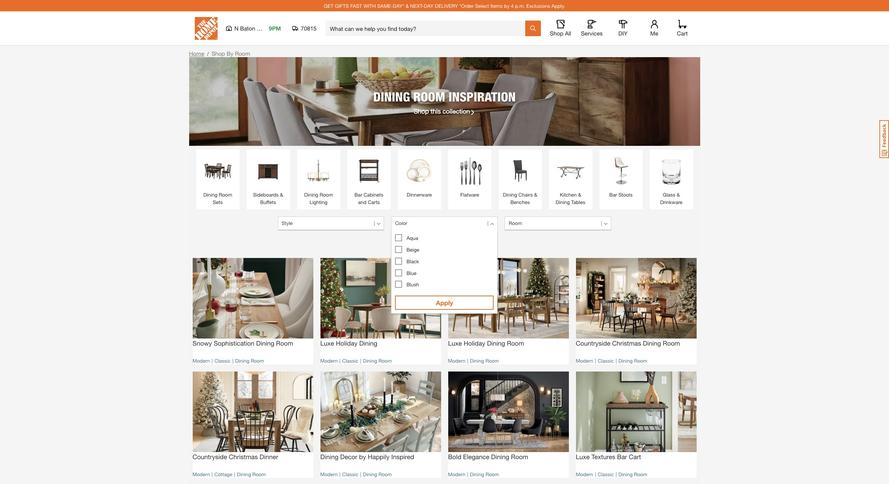 Task type: describe. For each thing, give the bounding box(es) containing it.
dining room sets
[[203, 192, 232, 205]]

& for glass & drinkware
[[677, 192, 680, 198]]

bar for bar cabinets and carts
[[355, 192, 362, 198]]

shop this collection link
[[414, 106, 475, 116]]

black
[[407, 258, 419, 264]]

dining room inspiration
[[373, 89, 516, 104]]

stretchy image image for snowy sophistication dining room
[[193, 258, 313, 339]]

& for sideboards & buffets
[[280, 192, 283, 198]]

modern | cottage | dining room
[[193, 471, 266, 477]]

luxe holiday dining link
[[320, 339, 441, 354]]

modern | classic | dining room for decor
[[320, 471, 392, 477]]

home link
[[189, 50, 204, 57]]

dinnerware link
[[401, 153, 438, 198]]

inspired
[[391, 453, 414, 461]]

countryside for countryside christmas dinner
[[193, 453, 227, 461]]

dining inside dining room lighting
[[304, 192, 318, 198]]

stretchy image image for luxe holiday dining
[[320, 258, 441, 339]]

elegance
[[463, 453, 489, 461]]

with
[[364, 3, 376, 9]]

same-
[[377, 3, 393, 9]]

stretchy image image for dining decor by happily inspired
[[320, 372, 441, 452]]

classic link for textures
[[598, 471, 614, 477]]

bar cabinets and carts link
[[351, 153, 387, 206]]

modern | dining room for holiday
[[448, 358, 499, 364]]

dining room link down luxe holiday dining room
[[470, 358, 499, 364]]

luxe holiday dining
[[320, 339, 377, 347]]

modern link for bold elegance dining room
[[448, 471, 465, 477]]

snowy
[[193, 339, 212, 347]]

0 horizontal spatial cart
[[629, 453, 641, 461]]

luxe textures bar cart
[[576, 453, 641, 461]]

modern link for luxe holiday dining
[[320, 358, 338, 364]]

modern link for dining decor by happily inspired
[[320, 471, 338, 477]]

stretchy image image for countryside christmas dining room
[[576, 258, 697, 339]]

dining room link for luxe holiday dining
[[363, 358, 392, 364]]

day*
[[393, 3, 404, 9]]

flatware link
[[452, 153, 488, 198]]

chairs
[[519, 192, 533, 198]]

buffets
[[260, 199, 276, 205]]

modern link for countryside christmas dining room
[[576, 358, 593, 364]]

bold elegance dining room
[[448, 453, 528, 461]]

lighting
[[310, 199, 327, 205]]

dinner
[[260, 453, 278, 461]]

shop for shop all
[[550, 30, 564, 37]]

kitchen
[[560, 192, 577, 198]]

countryside christmas dining room
[[576, 339, 680, 347]]

shop this collection
[[414, 107, 470, 115]]

gifts
[[335, 3, 349, 9]]

apply
[[436, 299, 453, 307]]

dining chairs & benches image
[[502, 153, 538, 189]]

snowy sophistication dining room link
[[193, 339, 313, 354]]

stretchy image image for luxe holiday dining room
[[448, 258, 569, 339]]

shop all
[[550, 30, 571, 37]]

room button
[[505, 217, 611, 231]]

holiday for luxe holiday dining room
[[464, 339, 485, 347]]

countryside for countryside christmas dining room
[[576, 339, 611, 347]]

n baton rouge
[[234, 25, 273, 32]]

modern link for snowy sophistication dining room
[[193, 358, 210, 364]]

me
[[650, 30, 658, 37]]

beige
[[407, 247, 419, 253]]

countryside christmas dining room link
[[576, 339, 697, 354]]

dinnerware image
[[401, 153, 438, 189]]

kitchen & dining tables
[[556, 192, 585, 205]]

home
[[189, 50, 204, 57]]

classic for decor
[[342, 471, 358, 477]]

apply button
[[395, 296, 494, 310]]

modern | dining room for elegance
[[448, 471, 499, 477]]

color
[[395, 220, 407, 226]]

dining room lighting image
[[301, 153, 337, 189]]

cottage link
[[215, 471, 232, 477]]

modern link for luxe textures bar cart
[[576, 471, 593, 477]]

services
[[581, 30, 603, 37]]

cart link
[[675, 20, 690, 37]]

sideboards & buffets
[[253, 192, 283, 205]]

dining inside kitchen & dining tables
[[556, 199, 570, 205]]

dining chairs & benches
[[503, 192, 537, 205]]

modern for countryside christmas dinner
[[193, 471, 210, 477]]

modern | classic | dining room for christmas
[[576, 358, 648, 364]]

glass
[[663, 192, 675, 198]]

luxe textures bar cart link
[[576, 452, 697, 467]]

non lazy image image
[[189, 57, 700, 146]]

bar cabinets and carts image
[[351, 153, 387, 189]]

luxe for luxe textures bar cart
[[576, 453, 590, 461]]

items
[[490, 3, 503, 9]]

the home depot logo image
[[195, 17, 217, 40]]

blue
[[407, 270, 417, 276]]

dining inside button
[[418, 241, 432, 247]]

4
[[511, 3, 514, 9]]

stretchy image image for bold elegance dining room
[[448, 372, 569, 452]]

snowy sophistication dining room
[[193, 339, 293, 347]]

drinkware
[[660, 199, 683, 205]]

holiday for luxe holiday dining
[[336, 339, 358, 347]]

get
[[324, 3, 334, 9]]

select
[[475, 3, 489, 9]]

classic link for holiday
[[342, 358, 358, 364]]

dining inside "link"
[[256, 339, 274, 347]]

dining inside the dining chairs & benches
[[503, 192, 517, 198]]

modern link for luxe holiday dining room
[[448, 358, 465, 364]]

dining room link down bold elegance dining room
[[470, 471, 499, 477]]

countryside christmas dinner link
[[193, 452, 313, 467]]

dining room link for snowy sophistication dining room
[[235, 358, 264, 364]]

sophistication
[[214, 339, 254, 347]]

services button
[[581, 20, 603, 37]]

this
[[431, 107, 441, 115]]

kitchen & dining tables link
[[553, 153, 589, 206]]

aqua
[[407, 235, 418, 241]]

bar stools
[[609, 192, 633, 198]]

flatware image
[[452, 153, 488, 189]]

decor
[[340, 453, 357, 461]]

rouge
[[257, 25, 273, 32]]

modern for luxe holiday dining
[[320, 358, 338, 364]]

tables
[[571, 199, 585, 205]]

9pm
[[269, 25, 281, 32]]



Task type: locate. For each thing, give the bounding box(es) containing it.
dining room link down countryside christmas dining room link
[[619, 358, 648, 364]]

bar left stools
[[609, 192, 617, 198]]

bar cabinets and carts
[[355, 192, 383, 205]]

1 horizontal spatial by
[[504, 3, 510, 9]]

1 modern | dining room from the top
[[448, 358, 499, 364]]

luxe
[[320, 339, 334, 347], [448, 339, 462, 347], [576, 453, 590, 461]]

1 holiday from the left
[[336, 339, 358, 347]]

/
[[207, 51, 209, 57]]

0 vertical spatial cart
[[677, 30, 688, 37]]

1 horizontal spatial countryside
[[576, 339, 611, 347]]

by right 'decor'
[[359, 453, 366, 461]]

cabinets
[[364, 192, 383, 198]]

day
[[424, 3, 434, 9]]

classic link
[[215, 358, 231, 364], [342, 358, 358, 364], [598, 358, 614, 364], [342, 471, 358, 477], [598, 471, 614, 477]]

n
[[234, 25, 239, 32]]

1 horizontal spatial luxe
[[448, 339, 462, 347]]

modern link for countryside christmas dinner
[[193, 471, 210, 477]]

me button
[[643, 20, 666, 37]]

modern for countryside christmas dining room
[[576, 358, 593, 364]]

sideboards & buffets link
[[250, 153, 286, 206]]

modern for luxe textures bar cart
[[576, 471, 593, 477]]

dining room link
[[235, 358, 264, 364], [363, 358, 392, 364], [470, 358, 499, 364], [619, 358, 648, 364], [237, 471, 266, 477], [363, 471, 392, 477], [470, 471, 499, 477], [619, 471, 648, 477]]

cart right textures
[[629, 453, 641, 461]]

2 modern | dining room from the top
[[448, 471, 499, 477]]

glass & drinkware image
[[653, 153, 690, 189]]

luxe holiday dining room
[[448, 339, 524, 347]]

classic down sophistication
[[215, 358, 231, 364]]

flatware
[[460, 192, 479, 198]]

apply.
[[552, 3, 565, 9]]

exclusions
[[526, 3, 550, 9]]

dining room sets image
[[200, 153, 236, 189]]

bar for bar stools
[[609, 192, 617, 198]]

modern for snowy sophistication dining room
[[193, 358, 210, 364]]

and
[[358, 199, 367, 205]]

dining room link for countryside christmas dining room
[[619, 358, 648, 364]]

2 vertical spatial shop
[[414, 107, 429, 115]]

bold elegance dining room link
[[448, 452, 569, 467]]

dining chairs & benches link
[[502, 153, 538, 206]]

0 vertical spatial by
[[504, 3, 510, 9]]

modern
[[193, 358, 210, 364], [320, 358, 338, 364], [448, 358, 465, 364], [576, 358, 593, 364], [193, 471, 210, 477], [320, 471, 338, 477], [448, 471, 465, 477], [576, 471, 593, 477]]

1 horizontal spatial christmas
[[612, 339, 641, 347]]

& for kitchen & dining tables
[[578, 192, 581, 198]]

countryside christmas dinner
[[193, 453, 278, 461]]

2 holiday from the left
[[464, 339, 485, 347]]

0 horizontal spatial shop
[[212, 50, 225, 57]]

dining room lighting link
[[301, 153, 337, 206]]

get gifts fast with same-day* & next-day delivery *order select items by 4 p.m. exclusions apply.
[[324, 3, 565, 9]]

dining room link down countryside christmas dinner link
[[237, 471, 266, 477]]

modern link
[[193, 358, 210, 364], [320, 358, 338, 364], [448, 358, 465, 364], [576, 358, 593, 364], [193, 471, 210, 477], [320, 471, 338, 477], [448, 471, 465, 477], [576, 471, 593, 477]]

sets
[[213, 199, 223, 205]]

home / shop by room
[[189, 50, 250, 57]]

shop all button
[[549, 20, 572, 37]]

classic link down 'decor'
[[342, 471, 358, 477]]

sideboards & buffets image
[[250, 153, 286, 189]]

baton
[[240, 25, 255, 32]]

luxe for luxe holiday dining
[[320, 339, 334, 347]]

& right chairs
[[534, 192, 537, 198]]

dining
[[373, 89, 410, 104], [203, 192, 217, 198], [304, 192, 318, 198], [503, 192, 517, 198], [556, 199, 570, 205], [418, 241, 432, 247], [256, 339, 274, 347], [359, 339, 377, 347], [487, 339, 505, 347], [643, 339, 661, 347], [235, 358, 249, 364], [363, 358, 377, 364], [470, 358, 484, 364], [619, 358, 633, 364], [320, 453, 338, 461], [491, 453, 509, 461], [237, 471, 251, 477], [363, 471, 377, 477], [470, 471, 484, 477], [619, 471, 633, 477]]

sideboards
[[253, 192, 279, 198]]

luxe for luxe holiday dining room
[[448, 339, 462, 347]]

& right day*
[[406, 3, 409, 9]]

shop left this
[[414, 107, 429, 115]]

bar inside bar cabinets and carts
[[355, 192, 362, 198]]

dining room link down the dining decor by happily inspired link
[[363, 471, 392, 477]]

0 horizontal spatial luxe
[[320, 339, 334, 347]]

modern | classic | dining room down sophistication
[[193, 358, 264, 364]]

& inside kitchen & dining tables
[[578, 192, 581, 198]]

dining room link down luxe textures bar cart link
[[619, 471, 648, 477]]

modern | classic | dining room down 'decor'
[[320, 471, 392, 477]]

& up tables
[[578, 192, 581, 198]]

What can we help you find today? search field
[[330, 21, 525, 36]]

classic link for sophistication
[[215, 358, 231, 364]]

modern | classic | dining room down countryside christmas dining room
[[576, 358, 648, 364]]

modern | classic | dining room for textures
[[576, 471, 648, 477]]

dinnerware
[[407, 192, 432, 198]]

modern | dining room
[[448, 358, 499, 364], [448, 471, 499, 477]]

countryside
[[576, 339, 611, 347], [193, 453, 227, 461]]

classic down 'decor'
[[342, 471, 358, 477]]

&
[[406, 3, 409, 9], [280, 192, 283, 198], [534, 192, 537, 198], [578, 192, 581, 198], [677, 192, 680, 198]]

1 horizontal spatial holiday
[[464, 339, 485, 347]]

cart right "me" at the top right of the page
[[677, 30, 688, 37]]

blush
[[407, 282, 419, 288]]

0 vertical spatial countryside
[[576, 339, 611, 347]]

shop for shop this collection
[[414, 107, 429, 115]]

classic for christmas
[[598, 358, 614, 364]]

bar stools link
[[603, 153, 639, 198]]

carts
[[368, 199, 380, 205]]

classic down luxe holiday dining
[[342, 358, 358, 364]]

dining room link for countryside christmas dinner
[[237, 471, 266, 477]]

shop inside the shop this collection link
[[414, 107, 429, 115]]

*order
[[459, 3, 474, 9]]

dining room lighting
[[304, 192, 333, 205]]

feedback link image
[[880, 120, 889, 158]]

0 horizontal spatial by
[[359, 453, 366, 461]]

by left 4
[[504, 3, 510, 9]]

0 vertical spatial shop
[[550, 30, 564, 37]]

0 vertical spatial modern | dining room
[[448, 358, 499, 364]]

kitchen & dining tables image
[[553, 153, 589, 189]]

0 horizontal spatial countryside
[[193, 453, 227, 461]]

classic for holiday
[[342, 358, 358, 364]]

bar stools image
[[603, 153, 639, 189]]

room inside dining room lighting
[[320, 192, 333, 198]]

dining inside the dining room sets
[[203, 192, 217, 198]]

bold
[[448, 453, 461, 461]]

classic link down luxe holiday dining
[[342, 358, 358, 364]]

classic down textures
[[598, 471, 614, 477]]

cottage
[[215, 471, 232, 477]]

& inside the dining chairs & benches
[[534, 192, 537, 198]]

classic link down textures
[[598, 471, 614, 477]]

glass & drinkware
[[660, 192, 683, 205]]

0 horizontal spatial christmas
[[229, 453, 258, 461]]

modern | classic | dining room down the luxe textures bar cart
[[576, 471, 648, 477]]

christmas inside countryside christmas dinner link
[[229, 453, 258, 461]]

dining room
[[418, 241, 447, 247]]

stools
[[619, 192, 633, 198]]

christmas for dinner
[[229, 453, 258, 461]]

collection
[[443, 107, 470, 115]]

1 vertical spatial shop
[[212, 50, 225, 57]]

70815 button
[[292, 25, 317, 32]]

2 horizontal spatial shop
[[550, 30, 564, 37]]

1 vertical spatial countryside
[[193, 453, 227, 461]]

1 vertical spatial cart
[[629, 453, 641, 461]]

classic for textures
[[598, 471, 614, 477]]

glass & drinkware link
[[653, 153, 690, 206]]

stretchy image image
[[193, 258, 313, 339], [320, 258, 441, 339], [448, 258, 569, 339], [576, 258, 697, 339], [193, 372, 313, 452], [320, 372, 441, 452], [448, 372, 569, 452], [576, 372, 697, 452]]

diy button
[[612, 20, 635, 37]]

1 vertical spatial by
[[359, 453, 366, 461]]

diy
[[619, 30, 628, 37]]

1 vertical spatial christmas
[[229, 453, 258, 461]]

classic link down countryside christmas dining room
[[598, 358, 614, 364]]

modern | classic | dining room for holiday
[[320, 358, 392, 364]]

classic link for decor
[[342, 471, 358, 477]]

shop right / in the left of the page
[[212, 50, 225, 57]]

& inside sideboards & buffets
[[280, 192, 283, 198]]

& inside "glass & drinkware"
[[677, 192, 680, 198]]

bar right textures
[[617, 453, 627, 461]]

next-
[[410, 3, 424, 9]]

dining decor by happily inspired link
[[320, 452, 441, 467]]

dining room link down luxe holiday dining link in the left of the page
[[363, 358, 392, 364]]

fast
[[350, 3, 362, 9]]

& right sideboards
[[280, 192, 283, 198]]

room
[[235, 50, 250, 57], [413, 89, 445, 104], [219, 192, 232, 198], [320, 192, 333, 198], [509, 220, 522, 226], [433, 241, 447, 247], [276, 339, 293, 347], [507, 339, 524, 347], [663, 339, 680, 347], [251, 358, 264, 364], [379, 358, 392, 364], [486, 358, 499, 364], [634, 358, 648, 364], [511, 453, 528, 461], [252, 471, 266, 477], [379, 471, 392, 477], [486, 471, 499, 477], [634, 471, 648, 477]]

classic link down sophistication
[[215, 358, 231, 364]]

christmas for dining
[[612, 339, 641, 347]]

0 horizontal spatial holiday
[[336, 339, 358, 347]]

dining room link for luxe textures bar cart
[[619, 471, 648, 477]]

& right glass
[[677, 192, 680, 198]]

dining room link down the snowy sophistication dining room "link"
[[235, 358, 264, 364]]

all
[[565, 30, 571, 37]]

modern | dining room down elegance
[[448, 471, 499, 477]]

dining room button
[[411, 239, 460, 250]]

1 vertical spatial modern | dining room
[[448, 471, 499, 477]]

luxe holiday dining room link
[[448, 339, 569, 354]]

0 vertical spatial christmas
[[612, 339, 641, 347]]

by
[[504, 3, 510, 9], [359, 453, 366, 461]]

2 horizontal spatial luxe
[[576, 453, 590, 461]]

modern | classic | dining room down luxe holiday dining
[[320, 358, 392, 364]]

p.m.
[[515, 3, 525, 9]]

style button
[[278, 217, 384, 231]]

bar up and
[[355, 192, 362, 198]]

stretchy image image for luxe textures bar cart
[[576, 372, 697, 452]]

1 horizontal spatial cart
[[677, 30, 688, 37]]

shop
[[550, 30, 564, 37], [212, 50, 225, 57], [414, 107, 429, 115]]

style
[[282, 220, 293, 226]]

classic for sophistication
[[215, 358, 231, 364]]

christmas inside countryside christmas dining room link
[[612, 339, 641, 347]]

room inside the dining room sets
[[219, 192, 232, 198]]

dining room sets link
[[200, 153, 236, 206]]

stretchy image image for countryside christmas dinner
[[193, 372, 313, 452]]

modern | dining room down luxe holiday dining room
[[448, 358, 499, 364]]

dining room link for dining decor by happily inspired
[[363, 471, 392, 477]]

delivery
[[435, 3, 458, 9]]

benches
[[511, 199, 530, 205]]

70815
[[301, 25, 317, 32]]

room inside "link"
[[276, 339, 293, 347]]

classic link for christmas
[[598, 358, 614, 364]]

modern for dining decor by happily inspired
[[320, 471, 338, 477]]

1 horizontal spatial shop
[[414, 107, 429, 115]]

textures
[[592, 453, 616, 461]]

modern | classic | dining room for sophistication
[[193, 358, 264, 364]]

classic down countryside christmas dining room
[[598, 358, 614, 364]]

shop inside the shop all "button"
[[550, 30, 564, 37]]

shop left all on the right
[[550, 30, 564, 37]]



Task type: vqa. For each thing, say whether or not it's contained in the screenshot.
Style
yes



